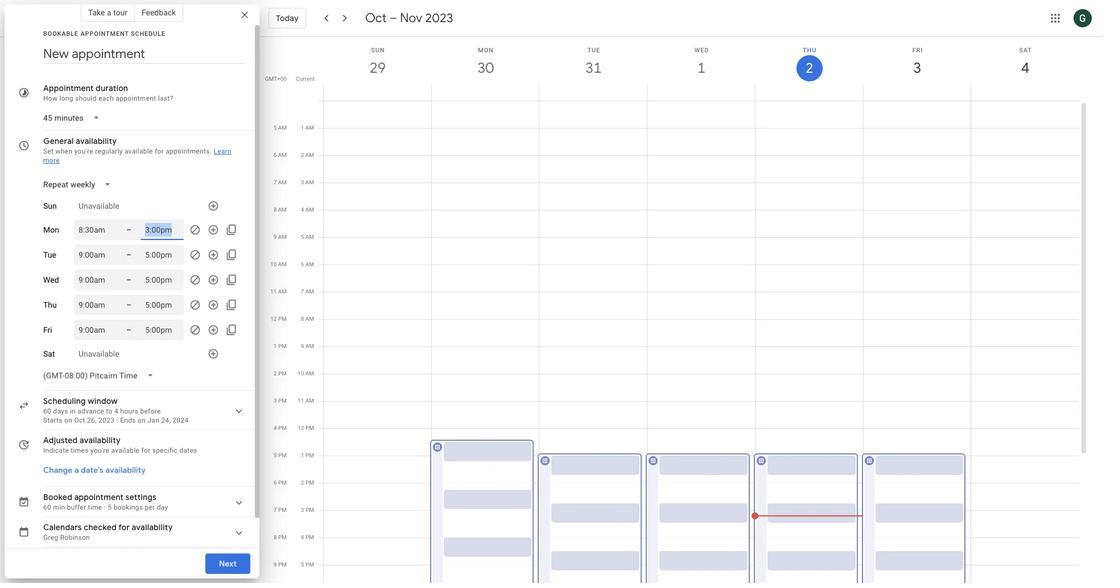 Task type: locate. For each thing, give the bounding box(es) containing it.
for left specific
[[142, 447, 151, 455]]

0 horizontal spatial thu
[[43, 301, 57, 310]]

6 cell from the left
[[862, 101, 972, 584]]

nov
[[400, 10, 423, 26]]

starts
[[43, 417, 63, 425]]

2 vertical spatial 8
[[274, 535, 277, 541]]

appointment
[[116, 95, 156, 102], [74, 493, 124, 503]]

6 am down 4 am
[[301, 261, 314, 268]]

settings
[[126, 493, 157, 503]]

1 vertical spatial oct
[[74, 417, 85, 425]]

11
[[270, 289, 277, 295], [298, 398, 304, 404]]

2 pm
[[274, 371, 287, 377], [301, 480, 314, 486]]

4 pm up 6 pm
[[274, 425, 287, 432]]

0 horizontal spatial 5 pm
[[274, 453, 287, 459]]

sun down more
[[43, 202, 57, 211]]

1 horizontal spatial 5 pm
[[301, 562, 314, 568]]

thu left start time on thursdays text field
[[43, 301, 57, 310]]

today
[[276, 13, 299, 23]]

sat inside 4 column header
[[1020, 47, 1033, 54]]

0 horizontal spatial 5 am
[[274, 125, 287, 131]]

mon for mon 30
[[478, 47, 494, 54]]

0 vertical spatial 10 am
[[270, 261, 287, 268]]

1 vertical spatial fri
[[43, 326, 52, 335]]

End time on Mondays text field
[[145, 223, 179, 237]]

monday, october 30 element
[[473, 55, 499, 81]]

None field
[[39, 108, 109, 128], [39, 174, 120, 195], [39, 366, 163, 386], [39, 108, 109, 128], [39, 174, 120, 195], [39, 366, 163, 386]]

oct inside the scheduling window 60 days in advance to 4 hours before starts on oct 26, 2023 · ends on jan 24, 2024
[[74, 417, 85, 425]]

7 am
[[274, 179, 287, 186], [301, 289, 314, 295]]

wed 1
[[695, 47, 710, 77]]

a left date's
[[75, 465, 79, 475]]

appointment up time on the left bottom of page
[[74, 493, 124, 503]]

bookable appointment schedule
[[43, 30, 166, 38]]

0 vertical spatial 6 am
[[274, 152, 287, 158]]

availability up regularly
[[76, 136, 117, 146]]

· inside the booked appointment settings 60 min buffer time · 5 bookings per day
[[104, 504, 106, 512]]

1 vertical spatial 7 am
[[301, 289, 314, 295]]

1 horizontal spatial mon
[[478, 47, 494, 54]]

0 vertical spatial sun
[[371, 47, 385, 54]]

sat for sat 4
[[1020, 47, 1033, 54]]

1 unavailable from the top
[[79, 202, 119, 211]]

take a tour
[[88, 8, 127, 17]]

4 inside the scheduling window 60 days in advance to 4 hours before starts on oct 26, 2023 · ends on jan 24, 2024
[[114, 408, 118, 416]]

0 vertical spatial 4 pm
[[274, 425, 287, 432]]

am
[[278, 125, 287, 131], [306, 125, 314, 131], [278, 152, 287, 158], [306, 152, 314, 158], [278, 179, 287, 186], [306, 179, 314, 186], [278, 207, 287, 213], [306, 207, 314, 213], [278, 234, 287, 240], [306, 234, 314, 240], [278, 261, 287, 268], [306, 261, 314, 268], [278, 289, 287, 295], [306, 289, 314, 295], [306, 316, 314, 322], [306, 343, 314, 350], [306, 371, 314, 377], [306, 398, 314, 404]]

wed for wed
[[43, 276, 59, 285]]

·
[[116, 417, 118, 425], [104, 504, 106, 512]]

1 on from the left
[[64, 417, 72, 425]]

on
[[64, 417, 72, 425], [138, 417, 146, 425]]

2023 inside the scheduling window 60 days in advance to 4 hours before starts on oct 26, 2023 · ends on jan 24, 2024
[[99, 417, 115, 425]]

6 up 7 pm
[[274, 480, 277, 486]]

2 column header
[[756, 37, 864, 101]]

0 horizontal spatial sun
[[43, 202, 57, 211]]

9
[[274, 234, 277, 240], [301, 343, 304, 350], [274, 562, 277, 568]]

0 vertical spatial 1 pm
[[274, 343, 287, 350]]

adjusted availability indicate times you're available for specific dates
[[43, 436, 197, 455]]

wed up wednesday, november 1 element
[[695, 47, 710, 54]]

available right regularly
[[125, 147, 153, 155]]

0 horizontal spatial 2 pm
[[274, 371, 287, 377]]

6 am
[[274, 152, 287, 158], [301, 261, 314, 268]]

on down in
[[64, 417, 72, 425]]

Start time on Wednesdays text field
[[79, 273, 113, 287]]

1 horizontal spatial on
[[138, 417, 146, 425]]

– left end time on thursdays text box
[[126, 301, 132, 310]]

60
[[43, 408, 51, 416], [43, 504, 51, 512]]

unavailable down start time on fridays text box
[[79, 350, 119, 359]]

advance
[[78, 408, 104, 416]]

0 horizontal spatial wed
[[43, 276, 59, 285]]

0 vertical spatial 9
[[274, 234, 277, 240]]

1 horizontal spatial oct
[[365, 10, 387, 26]]

· right time on the left bottom of page
[[104, 504, 106, 512]]

1 horizontal spatial thu
[[804, 47, 817, 54]]

1 vertical spatial 5 am
[[301, 234, 314, 240]]

12 pm
[[271, 316, 287, 322], [298, 425, 314, 432]]

wed left start time on wednesdays text field
[[43, 276, 59, 285]]

0 vertical spatial 12
[[271, 316, 277, 322]]

1 horizontal spatial a
[[107, 8, 111, 17]]

appointment inside appointment duration how long should each appointment last?
[[116, 95, 156, 102]]

appointment
[[43, 83, 94, 93]]

available down ends
[[111, 447, 140, 455]]

tue
[[588, 47, 601, 54], [43, 251, 56, 260]]

appointment down duration
[[116, 95, 156, 102]]

sun inside sun 29
[[371, 47, 385, 54]]

0 horizontal spatial fri
[[43, 326, 52, 335]]

10
[[270, 261, 277, 268], [298, 371, 304, 377]]

5 pm right 9 pm
[[301, 562, 314, 568]]

robinson
[[60, 534, 90, 542]]

sun for sun 29
[[371, 47, 385, 54]]

0 vertical spatial fri
[[913, 47, 924, 54]]

6 down 4 am
[[301, 261, 304, 268]]

0 horizontal spatial 7 am
[[274, 179, 287, 186]]

6 left 2 am
[[274, 152, 277, 158]]

0 horizontal spatial 11 am
[[270, 289, 287, 295]]

availability down 26,
[[80, 436, 121, 446]]

2 unavailable from the top
[[79, 350, 119, 359]]

fri left start time on fridays text box
[[43, 326, 52, 335]]

availability down 'adjusted availability indicate times you're available for specific dates'
[[106, 465, 146, 475]]

5 right time on the left bottom of page
[[108, 504, 112, 512]]

4 pm right the 8 pm in the bottom of the page
[[301, 535, 314, 541]]

1 vertical spatial thu
[[43, 301, 57, 310]]

0 vertical spatial thu
[[804, 47, 817, 54]]

–
[[390, 10, 397, 26], [126, 225, 132, 235], [126, 251, 132, 260], [126, 276, 132, 285], [126, 301, 132, 310], [126, 326, 132, 335]]

1
[[697, 59, 705, 77], [301, 125, 304, 131], [274, 343, 277, 350], [301, 453, 304, 459]]

0 vertical spatial 5 am
[[274, 125, 287, 131]]

wed for wed 1
[[695, 47, 710, 54]]

1 horizontal spatial fri
[[913, 47, 924, 54]]

0 vertical spatial wed
[[695, 47, 710, 54]]

– left end time on mondays text box
[[126, 225, 132, 235]]

1 horizontal spatial sat
[[1020, 47, 1033, 54]]

1 vertical spatial appointment
[[74, 493, 124, 503]]

8 pm
[[274, 535, 287, 541]]

0 horizontal spatial 11
[[270, 289, 277, 295]]

0 horizontal spatial 4 pm
[[274, 425, 287, 432]]

0 horizontal spatial 2023
[[99, 417, 115, 425]]

sat up scheduling on the left of page
[[43, 350, 55, 359]]

1 vertical spatial 9 am
[[301, 343, 314, 350]]

4
[[1021, 59, 1030, 77], [301, 207, 304, 213], [114, 408, 118, 416], [274, 425, 277, 432], [301, 535, 304, 541]]

1 vertical spatial 8 am
[[301, 316, 314, 322]]

last?
[[158, 95, 173, 102]]

0 horizontal spatial 1 pm
[[274, 343, 287, 350]]

1 vertical spatial 6 am
[[301, 261, 314, 268]]

29 column header
[[323, 37, 432, 101]]

set
[[43, 147, 54, 155]]

mon up 30
[[478, 47, 494, 54]]

0 horizontal spatial sat
[[43, 350, 55, 359]]

5
[[274, 125, 277, 131], [301, 234, 304, 240], [274, 453, 277, 459], [108, 504, 112, 512], [301, 562, 304, 568]]

for left appointments.
[[155, 147, 164, 155]]

availability down per
[[132, 523, 173, 533]]

unavailable for sat
[[79, 350, 119, 359]]

2
[[806, 59, 813, 77], [301, 152, 304, 158], [274, 371, 277, 377], [301, 480, 304, 486]]

1 vertical spatial 12 pm
[[298, 425, 314, 432]]

tue 31
[[585, 47, 601, 77]]

3 pm
[[274, 398, 287, 404], [301, 507, 314, 514]]

5 pm
[[274, 453, 287, 459], [301, 562, 314, 568]]

10 am
[[270, 261, 287, 268], [298, 371, 314, 377]]

appointment
[[81, 30, 129, 38]]

adjusted
[[43, 436, 78, 446]]

– for fri
[[126, 326, 132, 335]]

you're down general availability
[[74, 147, 93, 155]]

you're up change a date's availability button
[[91, 447, 109, 455]]

wed
[[695, 47, 710, 54], [43, 276, 59, 285]]

mon
[[478, 47, 494, 54], [43, 225, 59, 235]]

0 horizontal spatial oct
[[74, 417, 85, 425]]

per
[[145, 504, 155, 512]]

12
[[271, 316, 277, 322], [298, 425, 304, 432]]

0 vertical spatial ·
[[116, 417, 118, 425]]

sat up saturday, november 4 element
[[1020, 47, 1033, 54]]

wed inside 1 column header
[[695, 47, 710, 54]]

1 vertical spatial you're
[[91, 447, 109, 455]]

appointments.
[[166, 147, 212, 155]]

1 horizontal spatial 2 pm
[[301, 480, 314, 486]]

grid
[[264, 37, 1089, 584]]

1 vertical spatial for
[[142, 447, 151, 455]]

unavailable
[[79, 202, 119, 211], [79, 350, 119, 359]]

oct left nov
[[365, 10, 387, 26]]

0 vertical spatial 2023
[[426, 10, 454, 26]]

1 vertical spatial 12
[[298, 425, 304, 432]]

0 vertical spatial 60
[[43, 408, 51, 416]]

change a date's availability button
[[39, 460, 150, 481]]

5 am
[[274, 125, 287, 131], [301, 234, 314, 240]]

available
[[125, 147, 153, 155], [111, 447, 140, 455]]

1 vertical spatial a
[[75, 465, 79, 475]]

5 pm up 6 pm
[[274, 453, 287, 459]]

availability inside button
[[106, 465, 146, 475]]

4 am
[[301, 207, 314, 213]]

0 vertical spatial 8
[[274, 207, 277, 213]]

5 am left 1 am
[[274, 125, 287, 131]]

0 horizontal spatial for
[[119, 523, 130, 533]]

sat 4
[[1020, 47, 1033, 77]]

0 vertical spatial 5 pm
[[274, 453, 287, 459]]

3
[[913, 59, 922, 77], [301, 179, 304, 186], [274, 398, 277, 404], [301, 507, 304, 514]]

2 vertical spatial 7
[[274, 507, 277, 514]]

· inside the scheduling window 60 days in advance to 4 hours before starts on oct 26, 2023 · ends on jan 24, 2024
[[116, 417, 118, 425]]

0 vertical spatial 7
[[274, 179, 277, 186]]

24,
[[161, 417, 171, 425]]

– right start time on fridays text box
[[126, 326, 132, 335]]

sun up 29
[[371, 47, 385, 54]]

5 am down 4 am
[[301, 234, 314, 240]]

1 vertical spatial unavailable
[[79, 350, 119, 359]]

2 vertical spatial 6
[[274, 480, 277, 486]]

unavailable up start time on mondays text box
[[79, 202, 119, 211]]

1 vertical spatial 11
[[298, 398, 304, 404]]

oct – nov 2023
[[365, 10, 454, 26]]

0 vertical spatial 8 am
[[274, 207, 287, 213]]

30
[[477, 59, 493, 77]]

mon left start time on mondays text box
[[43, 225, 59, 235]]

0 vertical spatial 10
[[270, 261, 277, 268]]

0 vertical spatial appointment
[[116, 95, 156, 102]]

9 pm
[[274, 562, 287, 568]]

1 vertical spatial available
[[111, 447, 140, 455]]

fri inside the 3 column header
[[913, 47, 924, 54]]

tue left start time on tuesdays 'text box'
[[43, 251, 56, 260]]

2023 down to
[[99, 417, 115, 425]]

1 horizontal spatial tue
[[588, 47, 601, 54]]

0 vertical spatial tue
[[588, 47, 601, 54]]

5 down 4 am
[[301, 234, 304, 240]]

2023 right nov
[[426, 10, 454, 26]]

fri up friday, november 3 element on the top right of the page
[[913, 47, 924, 54]]

mon inside mon 30
[[478, 47, 494, 54]]

available inside 'adjusted availability indicate times you're available for specific dates'
[[111, 447, 140, 455]]

oct down in
[[74, 417, 85, 425]]

Start time on Tuesdays text field
[[79, 248, 113, 262]]

1 horizontal spatial 11 am
[[298, 398, 314, 404]]

8
[[274, 207, 277, 213], [301, 316, 304, 322], [274, 535, 277, 541]]

0 horizontal spatial 12
[[271, 316, 277, 322]]

0 vertical spatial available
[[125, 147, 153, 155]]

specific
[[152, 447, 178, 455]]

wednesday, november 1 element
[[689, 55, 715, 81]]

31 column header
[[540, 37, 648, 101]]

0 horizontal spatial mon
[[43, 225, 59, 235]]

2 horizontal spatial for
[[155, 147, 164, 155]]

1 vertical spatial mon
[[43, 225, 59, 235]]

6 am left 2 am
[[274, 152, 287, 158]]

1 horizontal spatial ·
[[116, 417, 118, 425]]

for down "bookings"
[[119, 523, 130, 533]]

1 vertical spatial 1 pm
[[301, 453, 314, 459]]

0 horizontal spatial on
[[64, 417, 72, 425]]

– left end time on wednesdays text box
[[126, 276, 132, 285]]

0 horizontal spatial a
[[75, 465, 79, 475]]

grid containing 29
[[264, 37, 1089, 584]]

0 horizontal spatial 10
[[270, 261, 277, 268]]

0 vertical spatial 2 pm
[[274, 371, 287, 377]]

unavailable for sun
[[79, 202, 119, 211]]

– left end time on tuesdays text field
[[126, 251, 132, 260]]

on left jan
[[138, 417, 146, 425]]

thu
[[804, 47, 817, 54], [43, 301, 57, 310]]

sunday, october 29 element
[[365, 55, 391, 81]]

thu up thursday, november 2, today element
[[804, 47, 817, 54]]

1 am
[[301, 125, 314, 131]]

tue up the 31
[[588, 47, 601, 54]]

tue inside the tue 31
[[588, 47, 601, 54]]

8 am
[[274, 207, 287, 213], [301, 316, 314, 322]]

1 vertical spatial 11 am
[[298, 398, 314, 404]]

2023
[[426, 10, 454, 26], [99, 417, 115, 425]]

60 up starts on the bottom left of the page
[[43, 408, 51, 416]]

a left tour at the left top of page
[[107, 8, 111, 17]]

1 vertical spatial ·
[[104, 504, 106, 512]]

1 vertical spatial wed
[[43, 276, 59, 285]]

cell
[[324, 101, 432, 584], [430, 101, 540, 584], [538, 101, 648, 584], [646, 101, 756, 584], [752, 101, 864, 584], [862, 101, 972, 584], [972, 101, 1080, 584]]

fri for fri
[[43, 326, 52, 335]]

2 vertical spatial 9
[[274, 562, 277, 568]]

· left ends
[[116, 417, 118, 425]]

should
[[75, 95, 97, 102]]

booked appointment settings 60 min buffer time · 5 bookings per day
[[43, 493, 168, 512]]

4 pm
[[274, 425, 287, 432], [301, 535, 314, 541]]

tuesday, october 31 element
[[581, 55, 607, 81]]

1 pm
[[274, 343, 287, 350], [301, 453, 314, 459]]

0 vertical spatial mon
[[478, 47, 494, 54]]

7
[[274, 179, 277, 186], [301, 289, 304, 295], [274, 507, 277, 514]]

60 left min
[[43, 504, 51, 512]]

6
[[274, 152, 277, 158], [301, 261, 304, 268], [274, 480, 277, 486]]

7 cell from the left
[[972, 101, 1080, 584]]

0 vertical spatial 6
[[274, 152, 277, 158]]

thu inside 2 column header
[[804, 47, 817, 54]]

5 cell from the left
[[752, 101, 864, 584]]

1 horizontal spatial for
[[142, 447, 151, 455]]

2 60 from the top
[[43, 504, 51, 512]]

row
[[319, 101, 1080, 584]]

day
[[157, 504, 168, 512]]

1 60 from the top
[[43, 408, 51, 416]]

Start time on Mondays text field
[[79, 223, 113, 237]]



Task type: vqa. For each thing, say whether or not it's contained in the screenshot.
each
yes



Task type: describe. For each thing, give the bounding box(es) containing it.
a for change
[[75, 465, 79, 475]]

scheduling
[[43, 396, 86, 407]]

set when you're regularly available for appointments.
[[43, 147, 212, 155]]

5 up 6 pm
[[274, 453, 277, 459]]

general availability
[[43, 136, 117, 146]]

to
[[106, 408, 113, 416]]

change a date's availability
[[43, 465, 146, 475]]

tour
[[113, 8, 127, 17]]

when
[[56, 147, 73, 155]]

indicate
[[43, 447, 69, 455]]

0 horizontal spatial 3 pm
[[274, 398, 287, 404]]

0 horizontal spatial 8 am
[[274, 207, 287, 213]]

End time on Fridays text field
[[145, 323, 179, 337]]

1 vertical spatial 3 pm
[[301, 507, 314, 514]]

60 inside the scheduling window 60 days in advance to 4 hours before starts on oct 26, 2023 · ends on jan 24, 2024
[[43, 408, 51, 416]]

window
[[88, 396, 118, 407]]

1 vertical spatial 10 am
[[298, 371, 314, 377]]

1 horizontal spatial 12 pm
[[298, 425, 314, 432]]

learn more link
[[43, 147, 232, 165]]

fri for fri 3
[[913, 47, 924, 54]]

0 vertical spatial 9 am
[[274, 234, 287, 240]]

1 vertical spatial 6
[[301, 261, 304, 268]]

feedback
[[142, 8, 176, 17]]

– for mon
[[126, 225, 132, 235]]

jan
[[148, 417, 159, 425]]

dates
[[180, 447, 197, 455]]

2 cell from the left
[[430, 101, 540, 584]]

3 am
[[301, 179, 314, 186]]

each
[[99, 95, 114, 102]]

duration
[[96, 83, 128, 93]]

availability inside calendars checked for availability greg robinson
[[132, 523, 173, 533]]

bookable
[[43, 30, 79, 38]]

0 horizontal spatial 10 am
[[270, 261, 287, 268]]

change
[[43, 465, 73, 475]]

7 pm
[[274, 507, 287, 514]]

tue for tue 31
[[588, 47, 601, 54]]

2 inside thu 2
[[806, 59, 813, 77]]

0 vertical spatial 11 am
[[270, 289, 287, 295]]

3 inside fri 3
[[913, 59, 922, 77]]

1 horizontal spatial 4 pm
[[301, 535, 314, 541]]

3 cell from the left
[[538, 101, 648, 584]]

booked
[[43, 493, 72, 503]]

2 on from the left
[[138, 417, 146, 425]]

0 vertical spatial 7 am
[[274, 179, 287, 186]]

min
[[53, 504, 65, 512]]

1 horizontal spatial 10
[[298, 371, 304, 377]]

friday, november 3 element
[[905, 55, 931, 81]]

calendars
[[43, 523, 82, 533]]

5 left 1 am
[[274, 125, 277, 131]]

buffer
[[67, 504, 86, 512]]

calendars checked for availability greg robinson
[[43, 523, 173, 542]]

mon 30
[[477, 47, 494, 77]]

checked
[[84, 523, 117, 533]]

thu for thu
[[43, 301, 57, 310]]

0 vertical spatial 12 pm
[[271, 316, 287, 322]]

1 horizontal spatial 12
[[298, 425, 304, 432]]

End time on Tuesdays text field
[[145, 248, 179, 262]]

more
[[43, 157, 60, 165]]

today button
[[269, 5, 306, 32]]

End time on Thursdays text field
[[145, 298, 179, 312]]

general
[[43, 136, 74, 146]]

End time on Wednesdays text field
[[145, 273, 179, 287]]

hours
[[120, 408, 138, 416]]

take
[[88, 8, 105, 17]]

scheduling window 60 days in advance to 4 hours before starts on oct 26, 2023 · ends on jan 24, 2024
[[43, 396, 189, 425]]

thursday, november 2, today element
[[797, 55, 823, 81]]

1 vertical spatial 7
[[301, 289, 304, 295]]

for inside 'adjusted availability indicate times you're available for specific dates'
[[142, 447, 151, 455]]

take a tour button
[[81, 3, 135, 22]]

sat for sat
[[43, 350, 55, 359]]

fri 3
[[913, 47, 924, 77]]

6 pm
[[274, 480, 287, 486]]

0 vertical spatial 11
[[270, 289, 277, 295]]

2 am
[[301, 152, 314, 158]]

1 cell from the left
[[324, 101, 432, 584]]

Add title text field
[[43, 46, 246, 63]]

60 inside the booked appointment settings 60 min buffer time · 5 bookings per day
[[43, 504, 51, 512]]

in
[[70, 408, 76, 416]]

thu for thu 2
[[804, 47, 817, 54]]

learn more
[[43, 147, 232, 165]]

bookings
[[114, 504, 143, 512]]

0 horizontal spatial 6 am
[[274, 152, 287, 158]]

– for wed
[[126, 276, 132, 285]]

saturday, november 4 element
[[1013, 55, 1039, 81]]

– for thu
[[126, 301, 132, 310]]

4 inside the sat 4
[[1021, 59, 1030, 77]]

31
[[585, 59, 601, 77]]

5 right 9 pm
[[301, 562, 304, 568]]

1 horizontal spatial 8 am
[[301, 316, 314, 322]]

sun 29
[[369, 47, 385, 77]]

0 vertical spatial you're
[[74, 147, 93, 155]]

appointment duration how long should each appointment last?
[[43, 83, 173, 102]]

1 horizontal spatial 7 am
[[301, 289, 314, 295]]

– left nov
[[390, 10, 397, 26]]

feedback button
[[135, 3, 183, 22]]

appointment inside the booked appointment settings 60 min buffer time · 5 bookings per day
[[74, 493, 124, 503]]

mon for mon
[[43, 225, 59, 235]]

Start time on Thursdays text field
[[79, 298, 113, 312]]

times
[[71, 447, 89, 455]]

you're inside 'adjusted availability indicate times you're available for specific dates'
[[91, 447, 109, 455]]

4 cell from the left
[[646, 101, 756, 584]]

days
[[53, 408, 68, 416]]

gmt+00
[[265, 76, 287, 82]]

30 column header
[[431, 37, 540, 101]]

current
[[296, 76, 315, 82]]

– for tue
[[126, 251, 132, 260]]

date's
[[81, 465, 104, 475]]

5 inside the booked appointment settings 60 min buffer time · 5 bookings per day
[[108, 504, 112, 512]]

a for take
[[107, 8, 111, 17]]

next button
[[205, 551, 251, 578]]

regularly
[[95, 147, 123, 155]]

learn
[[214, 147, 232, 155]]

1 vertical spatial 5 pm
[[301, 562, 314, 568]]

1 horizontal spatial 1 pm
[[301, 453, 314, 459]]

1 column header
[[648, 37, 756, 101]]

before
[[140, 408, 161, 416]]

time
[[88, 504, 102, 512]]

1 vertical spatial 9
[[301, 343, 304, 350]]

how
[[43, 95, 58, 102]]

for inside calendars checked for availability greg robinson
[[119, 523, 130, 533]]

next
[[219, 559, 237, 569]]

1 horizontal spatial 6 am
[[301, 261, 314, 268]]

1 inside wed 1
[[697, 59, 705, 77]]

1 vertical spatial 8
[[301, 316, 304, 322]]

2024
[[173, 417, 189, 425]]

availability inside 'adjusted availability indicate times you're available for specific dates'
[[80, 436, 121, 446]]

Start time on Fridays text field
[[79, 323, 113, 337]]

29
[[369, 59, 385, 77]]

long
[[60, 95, 73, 102]]

1 horizontal spatial 5 am
[[301, 234, 314, 240]]

1 horizontal spatial 9 am
[[301, 343, 314, 350]]

thu 2
[[804, 47, 817, 77]]

3 column header
[[864, 37, 972, 101]]

tue for tue
[[43, 251, 56, 260]]

ends
[[120, 417, 136, 425]]

sun for sun
[[43, 202, 57, 211]]

4 column header
[[972, 37, 1080, 101]]

schedule
[[131, 30, 166, 38]]

1 horizontal spatial 11
[[298, 398, 304, 404]]

greg
[[43, 534, 58, 542]]

26,
[[87, 417, 97, 425]]



